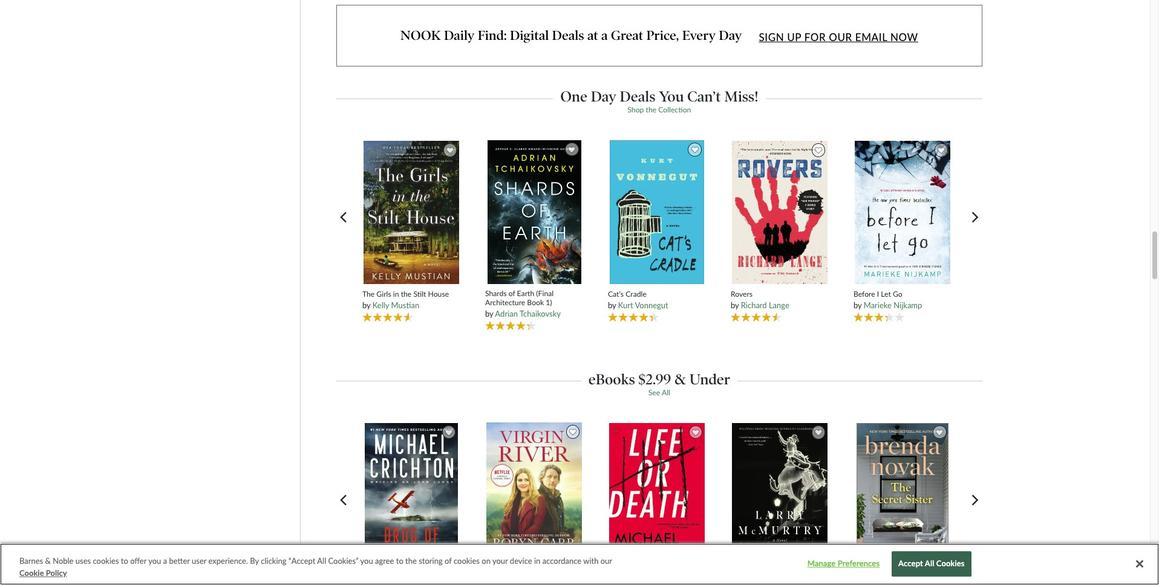 Task type: vqa. For each thing, say whether or not it's contained in the screenshot.
to
yes



Task type: locate. For each thing, give the bounding box(es) containing it.
2 vertical spatial the
[[405, 557, 417, 566]]

to right agree
[[396, 557, 403, 566]]

1 horizontal spatial &
[[675, 371, 686, 388]]

vonnegut
[[635, 301, 668, 310]]

drug of choice image
[[364, 423, 459, 568]]

marieke
[[864, 301, 892, 310]]

the secret sister image
[[856, 423, 949, 568]]

1 horizontal spatial deals
[[620, 88, 655, 105]]

earth
[[517, 289, 534, 298]]

lange
[[769, 301, 789, 310]]

before i let go by marieke nijkamp
[[854, 290, 922, 310]]

of up architecture
[[509, 289, 515, 298]]

i
[[877, 290, 879, 299]]

0 vertical spatial day
[[719, 27, 742, 43]]

0 horizontal spatial the
[[362, 290, 375, 299]]

0 horizontal spatial cookies
[[93, 557, 119, 566]]

0 horizontal spatial all
[[317, 557, 326, 566]]

0 vertical spatial the
[[362, 290, 375, 299]]

1 horizontal spatial cookies
[[454, 557, 480, 566]]

in up kelly mustian link
[[393, 290, 399, 299]]

the
[[646, 105, 656, 115], [401, 290, 412, 299], [405, 557, 417, 566]]

marieke nijkamp link
[[864, 301, 922, 310]]

our
[[829, 31, 852, 43]]

now
[[890, 31, 918, 43]]

the
[[362, 290, 375, 299], [854, 572, 866, 581]]

deals left at on the top right
[[552, 27, 584, 43]]

1 vertical spatial of
[[445, 557, 452, 566]]

0 horizontal spatial to
[[121, 557, 128, 566]]

the inside the girls in the stilt house by kelly mustian
[[362, 290, 375, 299]]

cookies
[[93, 557, 119, 566], [454, 557, 480, 566]]

by down cat's
[[608, 301, 616, 310]]

in
[[393, 290, 399, 299], [534, 557, 540, 566]]

day right the one
[[591, 88, 616, 105]]

miss!
[[724, 88, 758, 105]]

shards of earth (final architecture book 1) by adrian tchaikovsky
[[485, 289, 561, 319]]

1 vertical spatial a
[[163, 557, 167, 566]]

deals
[[552, 27, 584, 43], [620, 88, 655, 105]]

manage preferences
[[807, 559, 880, 569]]

the down preferences
[[854, 572, 866, 581]]

0 horizontal spatial &
[[45, 557, 51, 566]]

sign up for our email now
[[759, 31, 918, 43]]

on
[[482, 557, 491, 566]]

you left agree
[[360, 557, 373, 566]]

the up mustian
[[401, 290, 412, 299]]

you
[[148, 557, 161, 566], [360, 557, 373, 566]]

tchaikovsky
[[520, 309, 561, 319]]

by down rovers at the right
[[731, 301, 739, 310]]

1 horizontal spatial day
[[719, 27, 742, 43]]

0 vertical spatial in
[[393, 290, 399, 299]]

1 horizontal spatial a
[[601, 27, 608, 43]]

the right shop
[[646, 105, 656, 115]]

nook daily find: digital deals at a great price, every day
[[400, 27, 742, 43]]

accept all cookies
[[898, 559, 965, 569]]

a right at on the top right
[[601, 27, 608, 43]]

privacy alert dialog
[[0, 544, 1159, 586]]

the left the storing
[[405, 557, 417, 566]]

nijkamp
[[894, 301, 922, 310]]

0 horizontal spatial day
[[591, 88, 616, 105]]

cookies right uses
[[93, 557, 119, 566]]

to
[[121, 557, 128, 566], [396, 557, 403, 566]]

by left kelly at the left bottom of page
[[362, 301, 370, 310]]

1 vertical spatial deals
[[620, 88, 655, 105]]

day inside one day deals you can't miss! shop the collection
[[591, 88, 616, 105]]

0 vertical spatial deals
[[552, 27, 584, 43]]

1 horizontal spatial the
[[854, 572, 866, 581]]

1 cookies from the left
[[93, 557, 119, 566]]

accordance
[[542, 557, 581, 566]]

of inside shards of earth (final architecture book 1) by adrian tchaikovsky
[[509, 289, 515, 298]]

&
[[675, 371, 686, 388], [45, 557, 51, 566]]

your
[[492, 557, 508, 566]]

1 vertical spatial &
[[45, 557, 51, 566]]

0 horizontal spatial you
[[148, 557, 161, 566]]

by left adrian
[[485, 309, 493, 319]]

1 horizontal spatial of
[[509, 289, 515, 298]]

by
[[362, 301, 370, 310], [608, 301, 616, 310], [731, 301, 739, 310], [854, 301, 862, 310], [485, 309, 493, 319]]

stilt
[[413, 290, 426, 299]]

& right $2.99
[[675, 371, 686, 388]]

1 you from the left
[[148, 557, 161, 566]]

0 vertical spatial the
[[646, 105, 656, 115]]

all inside button
[[925, 559, 934, 569]]

the left "girls"
[[362, 290, 375, 299]]

0 vertical spatial &
[[675, 371, 686, 388]]

0 horizontal spatial deals
[[552, 27, 584, 43]]

every
[[682, 27, 716, 43]]

of inside barnes & noble uses cookies to offer you a better user experience. by clicking "accept all cookies" you agree to the storing of cookies on your device in accordance with our cookie policy
[[445, 557, 452, 566]]

cookies left on
[[454, 557, 480, 566]]

go
[[893, 290, 902, 299]]

deals up shop
[[620, 88, 655, 105]]

a left better
[[163, 557, 167, 566]]

daily
[[444, 27, 475, 43]]

of
[[509, 289, 515, 298], [445, 557, 452, 566]]

by down before
[[854, 301, 862, 310]]

0 horizontal spatial a
[[163, 557, 167, 566]]

moving on image
[[732, 423, 828, 568]]

1 horizontal spatial in
[[534, 557, 540, 566]]

rovers image
[[732, 140, 828, 285]]

1 vertical spatial the
[[401, 290, 412, 299]]

in right device
[[534, 557, 540, 566]]

offer
[[130, 557, 147, 566]]

2 horizontal spatial all
[[925, 559, 934, 569]]

1)
[[546, 298, 552, 307]]

all right accept
[[925, 559, 934, 569]]

rovers
[[731, 290, 753, 299]]

by inside the girls in the stilt house by kelly mustian
[[362, 301, 370, 310]]

1 vertical spatial in
[[534, 557, 540, 566]]

shop the collection link
[[628, 105, 691, 115]]

0 horizontal spatial in
[[393, 290, 399, 299]]

before i let go image
[[854, 140, 951, 285]]

can't
[[687, 88, 721, 105]]

day right every
[[719, 27, 742, 43]]

the inside one day deals you can't miss! shop the collection
[[646, 105, 656, 115]]

of right the storing
[[445, 557, 452, 566]]

a
[[601, 27, 608, 43], [163, 557, 167, 566]]

barnes & noble uses cookies to offer you a better user experience. by clicking "accept all cookies" you agree to the storing of cookies on your device in accordance with our cookie policy
[[19, 557, 612, 578]]

accept all cookies button
[[892, 552, 971, 577]]

the girls in the stilt house link
[[362, 290, 461, 299]]

all right 'see'
[[662, 388, 670, 397]]

by
[[250, 557, 259, 566]]

shop
[[628, 105, 644, 115]]

adrian
[[495, 309, 518, 319]]

1 horizontal spatial to
[[396, 557, 403, 566]]

1 vertical spatial day
[[591, 88, 616, 105]]

accept
[[898, 559, 923, 569]]

all inside barnes & noble uses cookies to offer you a better user experience. by clicking "accept all cookies" you agree to the storing of cookies on your device in accordance with our cookie policy
[[317, 557, 326, 566]]

the girls in the stilt house image
[[363, 140, 460, 285]]

& inside barnes & noble uses cookies to offer you a better user experience. by clicking "accept all cookies" you agree to the storing of cookies on your device in accordance with our cookie policy
[[45, 557, 51, 566]]

agree
[[375, 557, 394, 566]]

1 vertical spatial the
[[854, 572, 866, 581]]

deals inside one day deals you can't miss! shop the collection
[[620, 88, 655, 105]]

you right offer
[[148, 557, 161, 566]]

0 horizontal spatial of
[[445, 557, 452, 566]]

shards of earth (final architecture book 1) image
[[487, 140, 582, 285]]

1 horizontal spatial all
[[662, 388, 670, 397]]

the for the girls in the stilt house by kelly mustian
[[362, 290, 375, 299]]

you
[[659, 88, 684, 105]]

all
[[662, 388, 670, 397], [317, 557, 326, 566], [925, 559, 934, 569]]

kelly mustian link
[[372, 301, 419, 310]]

to left offer
[[121, 557, 128, 566]]

for
[[804, 31, 826, 43]]

& up the cookie policy link at bottom left
[[45, 557, 51, 566]]

0 vertical spatial of
[[509, 289, 515, 298]]

before i let go link
[[854, 290, 952, 299]]

$2.99
[[639, 371, 671, 388]]

all right "accept at bottom
[[317, 557, 326, 566]]

1 horizontal spatial you
[[360, 557, 373, 566]]

girls
[[376, 290, 391, 299]]

1 to from the left
[[121, 557, 128, 566]]

price,
[[646, 27, 679, 43]]

experience.
[[208, 557, 248, 566]]

& inside ebooks $2.99 & under see all
[[675, 371, 686, 388]]



Task type: describe. For each thing, give the bounding box(es) containing it.
manage
[[807, 559, 836, 569]]

"accept
[[288, 557, 315, 566]]

one day deals you can't miss! shop the collection
[[560, 88, 758, 115]]

collection
[[658, 105, 691, 115]]

(final
[[536, 289, 554, 298]]

cat's
[[608, 290, 624, 299]]

life or death image
[[609, 423, 705, 568]]

by inside shards of earth (final architecture book 1) by adrian tchaikovsky
[[485, 309, 493, 319]]

digital
[[510, 27, 549, 43]]

barnes
[[19, 557, 43, 566]]

before
[[854, 290, 875, 299]]

ebooks $2.99 & under see all
[[588, 371, 730, 397]]

clicking
[[261, 557, 286, 566]]

architecture
[[485, 298, 525, 307]]

0 vertical spatial a
[[601, 27, 608, 43]]

up
[[787, 31, 801, 43]]

the girls in the stilt house by kelly mustian
[[362, 290, 449, 310]]

richard lange link
[[741, 301, 789, 310]]

at
[[587, 27, 598, 43]]

noble
[[53, 557, 73, 566]]

under
[[689, 371, 730, 388]]

all inside ebooks $2.99 & under see all
[[662, 388, 670, 397]]

mustian
[[391, 301, 419, 310]]

by inside before i let go by marieke nijkamp
[[854, 301, 862, 310]]

sister
[[890, 572, 908, 581]]

cookies"
[[328, 557, 358, 566]]

nook
[[400, 27, 441, 43]]

shards
[[485, 289, 507, 298]]

adrian tchaikovsky link
[[495, 309, 561, 319]]

cat's cradle image
[[609, 140, 705, 285]]

great
[[611, 27, 643, 43]]

by inside rovers by richard lange
[[731, 301, 739, 310]]

cookie policy link
[[19, 568, 67, 580]]

storing
[[419, 557, 443, 566]]

preferences
[[838, 559, 880, 569]]

the inside the girls in the stilt house by kelly mustian
[[401, 290, 412, 299]]

by inside cat's cradle by kurt vonnegut
[[608, 301, 616, 310]]

richard
[[741, 301, 767, 310]]

virgin river (virgin river series #1) image
[[486, 422, 583, 567]]

rovers link
[[731, 290, 829, 299]]

2 cookies from the left
[[454, 557, 480, 566]]

kurt vonnegut link
[[618, 301, 668, 310]]

see
[[648, 388, 660, 397]]

cookie
[[19, 568, 44, 578]]

book
[[527, 298, 544, 307]]

in inside the girls in the stilt house by kelly mustian
[[393, 290, 399, 299]]

our
[[601, 557, 612, 566]]

device
[[510, 557, 532, 566]]

find:
[[478, 27, 507, 43]]

better
[[169, 557, 190, 566]]

sign
[[759, 31, 784, 43]]

kurt
[[618, 301, 633, 310]]

with
[[583, 557, 599, 566]]

manage preferences button
[[806, 553, 881, 577]]

the for the secret sister
[[854, 572, 866, 581]]

policy
[[46, 568, 67, 578]]

the inside barnes & noble uses cookies to offer you a better user experience. by clicking "accept all cookies" you agree to the storing of cookies on your device in accordance with our cookie policy
[[405, 557, 417, 566]]

2 to from the left
[[396, 557, 403, 566]]

rovers by richard lange
[[731, 290, 789, 310]]

the secret sister
[[854, 572, 908, 581]]

a inside barnes & noble uses cookies to offer you a better user experience. by clicking "accept all cookies" you agree to the storing of cookies on your device in accordance with our cookie policy
[[163, 557, 167, 566]]

kelly
[[372, 301, 389, 310]]

2 you from the left
[[360, 557, 373, 566]]

cat's cradle link
[[608, 290, 706, 299]]

in inside barnes & noble uses cookies to offer you a better user experience. by clicking "accept all cookies" you agree to the storing of cookies on your device in accordance with our cookie policy
[[534, 557, 540, 566]]

cookies
[[936, 559, 965, 569]]

secret
[[868, 572, 888, 581]]

let
[[881, 290, 891, 299]]

email
[[855, 31, 887, 43]]

the secret sister link
[[854, 572, 952, 582]]

shards of earth (final architecture book 1) link
[[485, 289, 583, 308]]

uses
[[75, 557, 91, 566]]

user
[[192, 557, 206, 566]]

one
[[560, 88, 587, 105]]

house
[[428, 290, 449, 299]]

ebooks
[[588, 371, 635, 388]]

cradle
[[626, 290, 647, 299]]

cat's cradle by kurt vonnegut
[[608, 290, 668, 310]]



